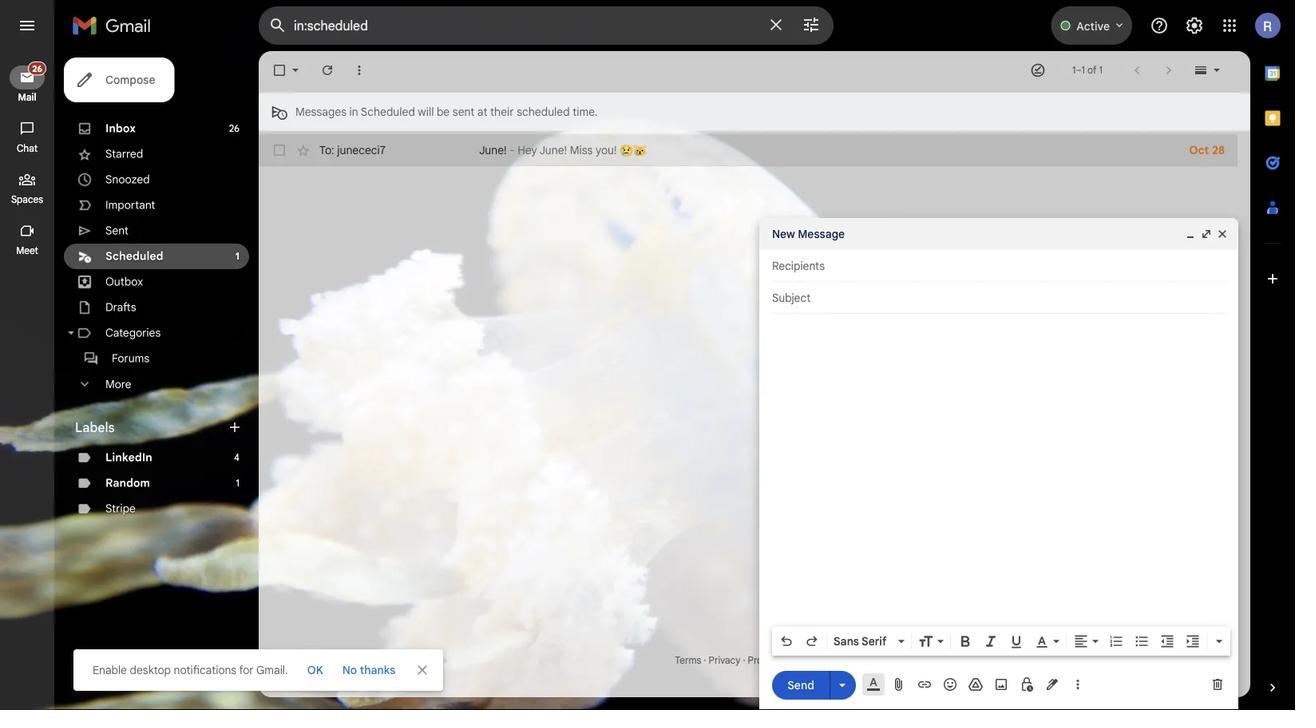 Task type: vqa. For each thing, say whether or not it's contained in the screenshot.
Of to the bottom
yes



Task type: describe. For each thing, give the bounding box(es) containing it.
to: junececi7
[[320, 143, 386, 157]]

scheduled inside main content
[[361, 105, 415, 119]]

redo ‪(⌘y)‬ image
[[804, 633, 820, 649]]

0.01
[[272, 671, 290, 683]]

labels
[[75, 419, 115, 435]]

desktop
[[130, 663, 171, 677]]

6
[[1177, 655, 1183, 667]]

follow link to manage storage image
[[374, 669, 390, 685]]

more image
[[351, 62, 367, 78]]

26 inside 'link'
[[32, 63, 42, 74]]

sent
[[453, 105, 475, 119]]

notifications
[[174, 663, 237, 677]]

terms
[[675, 655, 702, 667]]

categories
[[105, 326, 161, 340]]

Search in mail search field
[[259, 6, 834, 45]]

will
[[418, 105, 434, 119]]

mail
[[18, 91, 36, 103]]

1 · from the left
[[704, 655, 707, 667]]

navigation containing mail
[[0, 51, 56, 710]]

26 link
[[10, 62, 46, 89]]

new message dialog
[[760, 218, 1239, 710]]

linkedin
[[105, 451, 152, 465]]

sans serif
[[834, 634, 887, 648]]

close image
[[1217, 228, 1229, 240]]

forums link
[[112, 351, 150, 365]]

drafts link
[[105, 300, 136, 314]]

scheduled link
[[105, 249, 163, 263]]

chat
[[17, 143, 38, 155]]

meet heading
[[0, 244, 54, 257]]

2 gb from the left
[[331, 671, 344, 683]]

hey
[[518, 143, 537, 157]]

stripe link
[[105, 502, 136, 516]]

search in mail image
[[264, 11, 292, 40]]

mail heading
[[0, 91, 54, 104]]

insert signature image
[[1045, 677, 1061, 693]]

bold ‪(⌘b)‬ image
[[958, 633, 974, 649]]

indent more ‪(⌘])‬ image
[[1185, 633, 1201, 649]]

no thanks link
[[336, 656, 402, 685]]

insert emoji ‪(⌘⇧2)‬ image
[[943, 677, 959, 693]]

spaces heading
[[0, 193, 54, 206]]

15
[[320, 671, 329, 683]]

message
[[798, 227, 845, 241]]

sans
[[834, 634, 859, 648]]

refresh image
[[320, 62, 336, 78]]

starred link
[[105, 147, 143, 161]]

numbered list ‪(⌘⇧7)‬ image
[[1109, 633, 1125, 649]]

more options image
[[1074, 677, 1083, 693]]

oct 28
[[1190, 143, 1225, 157]]

more
[[105, 377, 131, 391]]

snoozed link
[[105, 173, 150, 187]]

compose
[[105, 73, 155, 87]]

1 horizontal spatial of
[[1088, 64, 1097, 76]]

junececi7
[[337, 143, 386, 157]]

program
[[748, 655, 785, 667]]

advanced search options image
[[796, 9, 828, 41]]

inbox link
[[105, 121, 136, 135]]

ago
[[1208, 655, 1224, 667]]

gmail.
[[256, 663, 288, 677]]

insert link ‪(⌘k)‬ image
[[917, 677, 933, 693]]

😿 image
[[633, 144, 647, 158]]

offline sync status image
[[1030, 62, 1046, 78]]

privacy
[[709, 655, 741, 667]]

2 · from the left
[[743, 655, 746, 667]]

last account activity: 6 days ago details
[[1082, 655, 1224, 683]]

details
[[1195, 671, 1224, 683]]

in
[[350, 105, 358, 119]]

1 gb from the left
[[293, 671, 306, 683]]

sent link
[[105, 224, 129, 238]]

used
[[347, 671, 368, 683]]

to:
[[320, 143, 334, 157]]

😢 image
[[620, 144, 633, 158]]

1 – 1 of 1
[[1073, 64, 1103, 76]]

sans serif option
[[831, 633, 895, 649]]

terms link
[[675, 655, 702, 667]]

footer inside main content
[[259, 653, 1238, 685]]

program policies link
[[748, 655, 821, 667]]

details link
[[1195, 671, 1224, 683]]

discard draft ‪(⌘⇧d)‬ image
[[1210, 677, 1226, 693]]

2 june! from the left
[[540, 143, 567, 157]]

no thanks
[[342, 663, 396, 677]]

last
[[1082, 655, 1101, 667]]

privacy link
[[709, 655, 741, 667]]

italic ‪(⌘i)‬ image
[[983, 633, 999, 649]]

support image
[[1150, 16, 1169, 35]]

you!
[[596, 143, 617, 157]]

Message Body text field
[[772, 322, 1226, 622]]

- hey june! miss you!
[[507, 143, 620, 157]]

meet
[[16, 245, 38, 257]]

1 vertical spatial of
[[308, 671, 317, 683]]

terms · privacy · program policies
[[675, 655, 821, 667]]

minimize image
[[1185, 228, 1197, 240]]



Task type: locate. For each thing, give the bounding box(es) containing it.
0 vertical spatial 26
[[32, 63, 42, 74]]

forums
[[112, 351, 150, 365]]

0 horizontal spatial 26
[[32, 63, 42, 74]]

settings image
[[1185, 16, 1205, 35]]

their
[[490, 105, 514, 119]]

0.01 gb of 15 gb used
[[272, 671, 368, 683]]

26
[[32, 63, 42, 74], [229, 123, 240, 135]]

1 vertical spatial 26
[[229, 123, 240, 135]]

serif
[[862, 634, 887, 648]]

new message
[[772, 227, 845, 241]]

1 horizontal spatial gb
[[331, 671, 344, 683]]

row containing to:
[[259, 134, 1238, 166]]

enable
[[93, 663, 127, 677]]

underline ‪(⌘u)‬ image
[[1009, 634, 1025, 650]]

pop out image
[[1201, 228, 1213, 240]]

main content
[[259, 51, 1251, 697]]

random link
[[105, 476, 150, 490]]

for
[[239, 663, 254, 677]]

insert photo image
[[994, 677, 1010, 693]]

messages
[[296, 105, 347, 119]]

0 horizontal spatial gb
[[293, 671, 306, 683]]

miss
[[570, 143, 593, 157]]

snoozed
[[105, 173, 150, 187]]

messages in scheduled will be sent at their scheduled time.
[[296, 105, 598, 119]]

1
[[1073, 64, 1076, 76], [1082, 64, 1086, 76], [1100, 64, 1103, 76], [236, 250, 240, 262], [236, 477, 240, 489]]

june! left -
[[479, 143, 507, 157]]

1 vertical spatial scheduled
[[105, 249, 163, 263]]

enable desktop notifications for gmail.
[[93, 663, 288, 677]]

0 horizontal spatial ·
[[704, 655, 707, 667]]

no
[[342, 663, 357, 677]]

more formatting options image
[[1212, 633, 1228, 649]]

compose button
[[64, 58, 175, 102]]

bulleted list ‪(⌘⇧8)‬ image
[[1134, 633, 1150, 649]]

inbox
[[105, 121, 136, 135]]

outbox
[[105, 275, 143, 289]]

· right privacy
[[743, 655, 746, 667]]

random
[[105, 476, 150, 490]]

gb left 'ok'
[[293, 671, 306, 683]]

0 vertical spatial scheduled
[[361, 105, 415, 119]]

be
[[437, 105, 450, 119]]

days
[[1185, 655, 1205, 667]]

row inside main content
[[259, 134, 1238, 166]]

more send options image
[[835, 677, 851, 693]]

insert files using drive image
[[968, 677, 984, 693]]

more button
[[64, 371, 249, 397]]

main menu image
[[18, 16, 37, 35]]

categories link
[[105, 326, 161, 340]]

new
[[772, 227, 795, 241]]

1 june! from the left
[[479, 143, 507, 157]]

spaces
[[11, 194, 43, 206]]

·
[[704, 655, 707, 667], [743, 655, 746, 667]]

policies
[[788, 655, 821, 667]]

gmail image
[[72, 10, 159, 42]]

linkedin link
[[105, 451, 152, 465]]

at
[[478, 105, 488, 119]]

scheduled
[[517, 105, 570, 119]]

undo ‪(⌘z)‬ image
[[779, 633, 795, 649]]

gb right 15 at the bottom
[[331, 671, 344, 683]]

–
[[1076, 64, 1082, 76]]

chat heading
[[0, 142, 54, 155]]

-
[[510, 143, 515, 157]]

labels heading
[[75, 419, 227, 435]]

send
[[788, 678, 815, 692]]

navigation
[[0, 51, 56, 710]]

of left 15 at the bottom
[[308, 671, 317, 683]]

toggle confidential mode image
[[1019, 677, 1035, 693]]

oct
[[1190, 143, 1210, 157]]

tab list
[[1251, 51, 1296, 653]]

row
[[259, 134, 1238, 166]]

of
[[1088, 64, 1097, 76], [308, 671, 317, 683]]

account
[[1103, 655, 1138, 667]]

footer
[[259, 653, 1238, 685]]

indent less ‪(⌘[)‬ image
[[1160, 633, 1176, 649]]

ok
[[307, 663, 323, 677]]

important link
[[105, 198, 155, 212]]

send button
[[772, 671, 830, 700]]

None checkbox
[[272, 62, 288, 78], [272, 142, 288, 158], [272, 62, 288, 78], [272, 142, 288, 158]]

4
[[234, 452, 240, 464]]

scheduled right in
[[361, 105, 415, 119]]

important
[[105, 198, 155, 212]]

thanks
[[360, 663, 396, 677]]

1 horizontal spatial ·
[[743, 655, 746, 667]]

gb
[[293, 671, 306, 683], [331, 671, 344, 683]]

0 vertical spatial of
[[1088, 64, 1097, 76]]

alert
[[26, 37, 1270, 691]]

1 horizontal spatial 26
[[229, 123, 240, 135]]

outbox link
[[105, 275, 143, 289]]

28
[[1213, 143, 1225, 157]]

recipients
[[772, 259, 825, 273]]

Search in mail text field
[[294, 18, 757, 34]]

formatting options toolbar
[[772, 627, 1231, 656]]

0 horizontal spatial scheduled
[[105, 249, 163, 263]]

1 horizontal spatial june!
[[540, 143, 567, 157]]

footer containing terms
[[259, 653, 1238, 685]]

ok link
[[301, 656, 330, 685]]

activity:
[[1141, 655, 1175, 667]]

sent
[[105, 224, 129, 238]]

june! right hey
[[540, 143, 567, 157]]

main content containing messages in scheduled will be sent at their scheduled time.
[[259, 51, 1251, 697]]

· right terms
[[704, 655, 707, 667]]

1 horizontal spatial scheduled
[[361, 105, 415, 119]]

time.
[[573, 105, 598, 119]]

starred
[[105, 147, 143, 161]]

0 horizontal spatial june!
[[479, 143, 507, 157]]

june!
[[479, 143, 507, 157], [540, 143, 567, 157]]

alert containing enable desktop notifications for gmail.
[[26, 37, 1270, 691]]

attach files image
[[891, 677, 907, 693]]

drafts
[[105, 300, 136, 314]]

toggle split pane mode image
[[1193, 62, 1209, 78]]

scheduled up outbox
[[105, 249, 163, 263]]

clear search image
[[760, 9, 792, 41]]

stripe
[[105, 502, 136, 516]]

of right –
[[1088, 64, 1097, 76]]

0 horizontal spatial of
[[308, 671, 317, 683]]

Subject field
[[772, 290, 1226, 306]]



